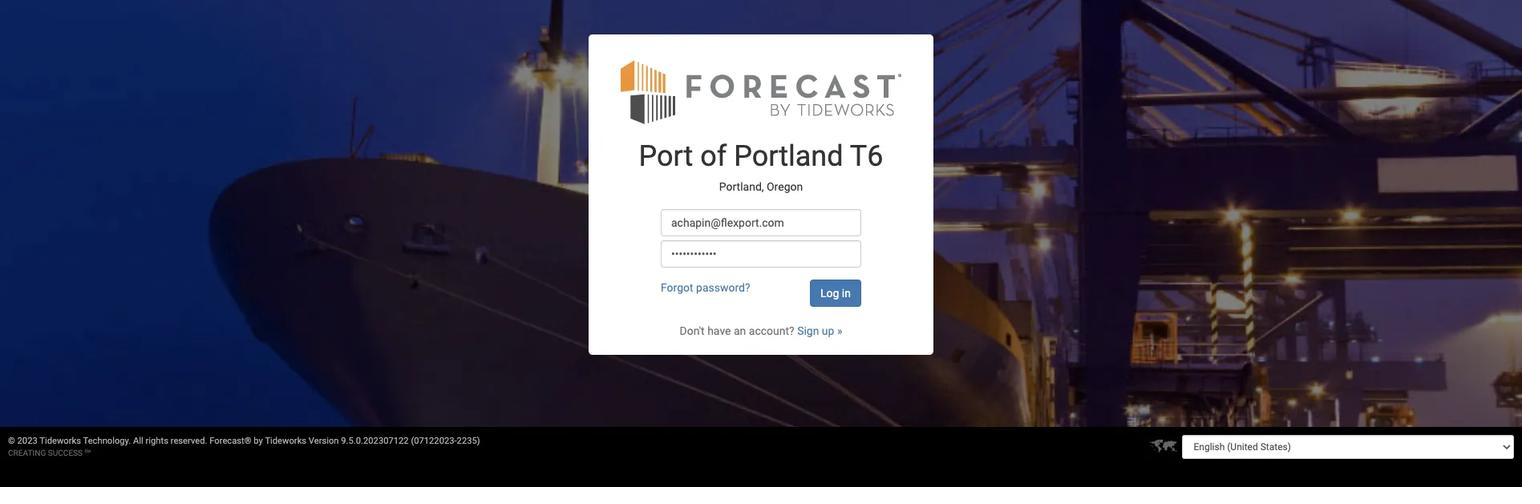Task type: describe. For each thing, give the bounding box(es) containing it.
portland,
[[719, 180, 764, 193]]

Password password field
[[661, 241, 861, 268]]

℠
[[85, 449, 91, 458]]

don't have an account? sign up »
[[680, 325, 843, 338]]

sign up » link
[[797, 325, 843, 338]]

9.5.0.202307122
[[341, 436, 409, 447]]

by
[[254, 436, 263, 447]]

»
[[837, 325, 843, 338]]

log
[[821, 287, 839, 300]]

forgot
[[661, 282, 693, 295]]

forgot password? link
[[661, 282, 750, 295]]

sign
[[797, 325, 819, 338]]

don't
[[680, 325, 705, 338]]

oregon
[[767, 180, 803, 193]]

2023
[[17, 436, 37, 447]]

an
[[734, 325, 746, 338]]

port
[[639, 140, 693, 173]]

t6
[[850, 140, 883, 173]]

©
[[8, 436, 15, 447]]

all
[[133, 436, 143, 447]]

in
[[842, 287, 851, 300]]

© 2023 tideworks technology. all rights reserved. forecast® by tideworks version 9.5.0.202307122 (07122023-2235) creating success ℠
[[8, 436, 480, 458]]

creating
[[8, 449, 46, 458]]

Email or username text field
[[661, 209, 861, 237]]

forecast® by tideworks image
[[621, 59, 902, 125]]

port of portland t6 portland, oregon
[[639, 140, 883, 193]]

success
[[48, 449, 83, 458]]



Task type: vqa. For each thing, say whether or not it's contained in the screenshot.
Protection at left
no



Task type: locate. For each thing, give the bounding box(es) containing it.
version
[[309, 436, 339, 447]]

password?
[[696, 282, 750, 295]]

account?
[[749, 325, 795, 338]]

up
[[822, 325, 835, 338]]

log in button
[[810, 280, 861, 307]]

tideworks right by
[[265, 436, 306, 447]]

reserved.
[[171, 436, 207, 447]]

of
[[700, 140, 727, 173]]

tideworks up 'success'
[[40, 436, 81, 447]]

forecast®
[[210, 436, 251, 447]]

technology.
[[83, 436, 131, 447]]

portland
[[734, 140, 843, 173]]

(07122023-
[[411, 436, 457, 447]]

forgot password? log in
[[661, 282, 851, 300]]

1 horizontal spatial tideworks
[[265, 436, 306, 447]]

have
[[708, 325, 731, 338]]

2235)
[[457, 436, 480, 447]]

tideworks
[[40, 436, 81, 447], [265, 436, 306, 447]]

rights
[[146, 436, 168, 447]]

1 tideworks from the left
[[40, 436, 81, 447]]

0 horizontal spatial tideworks
[[40, 436, 81, 447]]

2 tideworks from the left
[[265, 436, 306, 447]]



